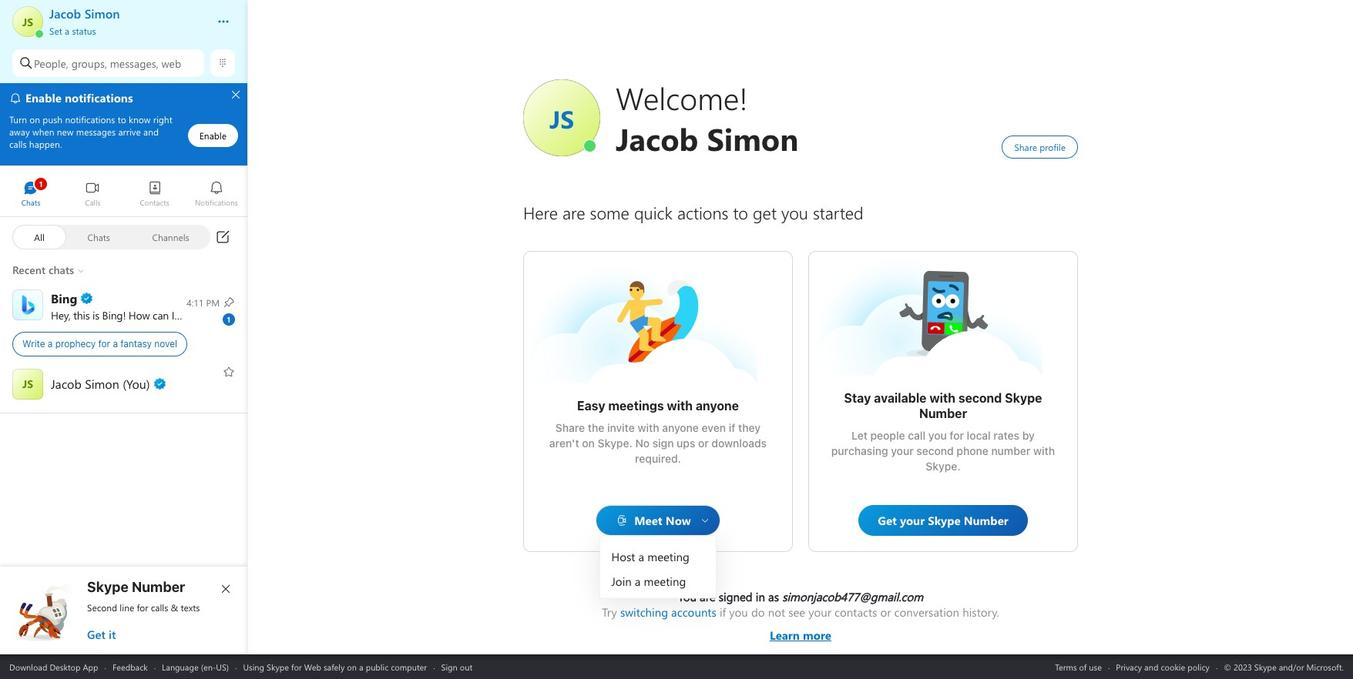 Task type: locate. For each thing, give the bounding box(es) containing it.
skype inside skype number element
[[87, 579, 129, 596]]

whosthis
[[897, 267, 945, 284]]

0 horizontal spatial number
[[132, 579, 185, 596]]

tab list
[[0, 174, 247, 217]]

people,
[[34, 56, 68, 71]]

you inside let people call you for local rates by purchasing your second phone number with skype.
[[928, 429, 947, 442]]

phone
[[957, 445, 988, 458]]

or right contacts on the bottom
[[880, 605, 891, 620]]

using skype for web safely on a public computer
[[243, 662, 427, 673]]

on inside share the invite with anyone even if they aren't on skype. no sign ups or downloads required.
[[582, 437, 595, 450]]

or right ups
[[698, 437, 709, 450]]

set a status
[[49, 25, 96, 37]]

on
[[582, 437, 595, 450], [347, 662, 357, 673]]

1 vertical spatial if
[[720, 605, 726, 620]]

stay
[[844, 391, 871, 405]]

0 horizontal spatial you
[[200, 308, 217, 322]]

you right help
[[200, 308, 217, 322]]

0 vertical spatial on
[[582, 437, 595, 450]]

as
[[768, 589, 779, 605]]

0 vertical spatial skype
[[1005, 391, 1042, 405]]

1 horizontal spatial or
[[880, 605, 891, 620]]

skype number
[[87, 579, 185, 596]]

0 horizontal spatial or
[[698, 437, 709, 450]]

skype right using
[[267, 662, 289, 673]]

web
[[304, 662, 321, 673]]

second
[[958, 391, 1002, 405], [916, 445, 954, 458]]

out
[[460, 662, 472, 673]]

0 vertical spatial second
[[958, 391, 1002, 405]]

if
[[729, 421, 735, 435], [720, 605, 726, 620]]

0 vertical spatial skype.
[[598, 437, 632, 450]]

purchasing
[[831, 445, 888, 458]]

desktop
[[50, 662, 80, 673]]

second down call
[[916, 445, 954, 458]]

you right call
[[928, 429, 947, 442]]

2 horizontal spatial you
[[928, 429, 947, 442]]

not
[[768, 605, 785, 620]]

or
[[698, 437, 709, 450], [880, 605, 891, 620]]

1 vertical spatial or
[[880, 605, 891, 620]]

i
[[172, 308, 174, 322]]

skype.
[[598, 437, 632, 450], [926, 460, 961, 473]]

1 horizontal spatial your
[[891, 445, 914, 458]]

1 horizontal spatial you
[[729, 605, 748, 620]]

for right line
[[137, 602, 148, 614]]

with inside share the invite with anyone even if they aren't on skype. no sign ups or downloads required.
[[638, 421, 659, 435]]

even
[[702, 421, 726, 435]]

for left the web
[[291, 662, 302, 673]]

with
[[930, 391, 955, 405], [667, 399, 693, 413], [638, 421, 659, 435], [1033, 445, 1055, 458]]

second up local
[[958, 391, 1002, 405]]

rates
[[994, 429, 1020, 442]]

terms of use link
[[1055, 662, 1102, 673]]

1 vertical spatial skype.
[[926, 460, 961, 473]]

1 vertical spatial anyone
[[662, 421, 699, 435]]

terms of use
[[1055, 662, 1102, 673]]

0 vertical spatial anyone
[[696, 399, 739, 413]]

a right set
[[65, 25, 69, 37]]

for
[[98, 338, 110, 350], [950, 429, 964, 442], [137, 602, 148, 614], [291, 662, 302, 673]]

a
[[65, 25, 69, 37], [48, 338, 53, 350], [113, 338, 118, 350], [359, 662, 363, 673]]

they
[[738, 421, 761, 435]]

share
[[555, 421, 585, 435]]

write a prophecy for a fantasy novel
[[22, 338, 177, 350]]

a right write
[[48, 338, 53, 350]]

0 horizontal spatial second
[[916, 445, 954, 458]]

anyone up "even"
[[696, 399, 739, 413]]

1 vertical spatial you
[[928, 429, 947, 442]]

number
[[991, 445, 1031, 458]]

you inside try switching accounts if you do not see your contacts or conversation history. learn more
[[729, 605, 748, 620]]

if right 'are'
[[720, 605, 726, 620]]

anyone up ups
[[662, 421, 699, 435]]

privacy and cookie policy link
[[1116, 662, 1210, 673]]

1 vertical spatial your
[[809, 605, 831, 620]]

line
[[120, 602, 134, 614]]

1 horizontal spatial on
[[582, 437, 595, 450]]

status
[[72, 25, 96, 37]]

0 horizontal spatial on
[[347, 662, 357, 673]]

&
[[171, 602, 178, 614]]

number
[[919, 407, 967, 421], [132, 579, 185, 596]]

1 horizontal spatial skype.
[[926, 460, 961, 473]]

1 horizontal spatial if
[[729, 421, 735, 435]]

skype up second on the bottom of the page
[[87, 579, 129, 596]]

0 horizontal spatial skype
[[87, 579, 129, 596]]

2 horizontal spatial skype
[[1005, 391, 1042, 405]]

easy meetings with anyone
[[577, 399, 739, 413]]

2 vertical spatial skype
[[267, 662, 289, 673]]

your right 'see'
[[809, 605, 831, 620]]

skype up the by
[[1005, 391, 1042, 405]]

conversation
[[894, 605, 959, 620]]

calls
[[151, 602, 168, 614]]

or inside try switching accounts if you do not see your contacts or conversation history. learn more
[[880, 605, 891, 620]]

required.
[[635, 452, 681, 465]]

0 vertical spatial or
[[698, 437, 709, 450]]

try
[[602, 605, 617, 620]]

0 horizontal spatial your
[[809, 605, 831, 620]]

people, groups, messages, web button
[[12, 49, 204, 77]]

using skype for web safely on a public computer link
[[243, 662, 427, 673]]

you left the do
[[729, 605, 748, 620]]

1 horizontal spatial skype
[[267, 662, 289, 673]]

skype inside 'stay available with second skype number'
[[1005, 391, 1042, 405]]

1 horizontal spatial number
[[919, 407, 967, 421]]

number up calls
[[132, 579, 185, 596]]

your down call
[[891, 445, 914, 458]]

menu
[[601, 541, 717, 598]]

1 vertical spatial second
[[916, 445, 954, 458]]

if up downloads
[[729, 421, 735, 435]]

call
[[908, 429, 926, 442]]

with up no
[[638, 421, 659, 435]]

help
[[177, 308, 197, 322]]

switching
[[620, 605, 668, 620]]

you
[[200, 308, 217, 322], [928, 429, 947, 442], [729, 605, 748, 620]]

2 vertical spatial you
[[729, 605, 748, 620]]

for right the prophecy
[[98, 338, 110, 350]]

0 vertical spatial your
[[891, 445, 914, 458]]

with right available
[[930, 391, 955, 405]]

0 vertical spatial number
[[919, 407, 967, 421]]

skype. down phone
[[926, 460, 961, 473]]

if inside try switching accounts if you do not see your contacts or conversation history. learn more
[[720, 605, 726, 620]]

or inside share the invite with anyone even if they aren't on skype. no sign ups or downloads required.
[[698, 437, 709, 450]]

get it
[[87, 627, 116, 643]]

let
[[852, 429, 868, 442]]

anyone inside share the invite with anyone even if they aren't on skype. no sign ups or downloads required.
[[662, 421, 699, 435]]

1 vertical spatial skype
[[87, 579, 129, 596]]

try switching accounts if you do not see your contacts or conversation history. learn more
[[602, 605, 999, 643]]

your
[[891, 445, 914, 458], [809, 605, 831, 620]]

with down the by
[[1033, 445, 1055, 458]]

available
[[874, 391, 927, 405]]

learn more link
[[602, 620, 999, 643]]

groups,
[[71, 56, 107, 71]]

download desktop app link
[[9, 662, 98, 673]]

downloads
[[712, 437, 767, 450]]

for left local
[[950, 429, 964, 442]]

computer
[[391, 662, 427, 673]]

learn
[[770, 628, 800, 643]]

by
[[1022, 429, 1035, 442]]

on down the
[[582, 437, 595, 450]]

skype. down invite
[[598, 437, 632, 450]]

number up call
[[919, 407, 967, 421]]

fantasy
[[120, 338, 152, 350]]

0 horizontal spatial skype.
[[598, 437, 632, 450]]

0 vertical spatial if
[[729, 421, 735, 435]]

download desktop app
[[9, 662, 98, 673]]

you are signed in as
[[678, 589, 782, 605]]

you
[[678, 589, 697, 605]]

on right safely
[[347, 662, 357, 673]]

0 horizontal spatial if
[[720, 605, 726, 620]]

second inside 'stay available with second skype number'
[[958, 391, 1002, 405]]

sign
[[652, 437, 674, 450]]

1 horizontal spatial second
[[958, 391, 1002, 405]]

stay available with second skype number
[[844, 391, 1045, 421]]



Task type: describe. For each thing, give the bounding box(es) containing it.
with inside let people call you for local rates by purchasing your second phone number with skype.
[[1033, 445, 1055, 458]]

people, groups, messages, web
[[34, 56, 181, 71]]

get
[[87, 627, 105, 643]]

download
[[9, 662, 47, 673]]

today?
[[220, 308, 250, 322]]

history.
[[963, 605, 999, 620]]

aren't
[[549, 437, 579, 450]]

easy
[[577, 399, 605, 413]]

set
[[49, 25, 62, 37]]

a inside button
[[65, 25, 69, 37]]

mansurfer
[[612, 275, 667, 291]]

feedback link
[[112, 662, 148, 673]]

your inside try switching accounts if you do not see your contacts or conversation history. learn more
[[809, 605, 831, 620]]

switching accounts link
[[620, 605, 716, 620]]

policy
[[1188, 662, 1210, 673]]

skype. inside share the invite with anyone even if they aren't on skype. no sign ups or downloads required.
[[598, 437, 632, 450]]

for inside skype number element
[[137, 602, 148, 614]]

prophecy
[[55, 338, 96, 350]]

sign out
[[441, 662, 472, 673]]

signed
[[719, 589, 753, 605]]

a left fantasy
[[113, 338, 118, 350]]

how
[[129, 308, 150, 322]]

is
[[92, 308, 99, 322]]

the
[[588, 421, 604, 435]]

set a status button
[[49, 22, 202, 37]]

second inside let people call you for local rates by purchasing your second phone number with skype.
[[916, 445, 954, 458]]

do
[[751, 605, 765, 620]]

hey,
[[51, 308, 71, 322]]

1 vertical spatial number
[[132, 579, 185, 596]]

chats
[[87, 231, 110, 243]]

use
[[1089, 662, 1102, 673]]

if inside share the invite with anyone even if they aren't on skype. no sign ups or downloads required.
[[729, 421, 735, 435]]

meetings
[[608, 399, 664, 413]]

contacts
[[835, 605, 877, 620]]

with up ups
[[667, 399, 693, 413]]

write
[[22, 338, 45, 350]]

let people call you for local rates by purchasing your second phone number with skype.
[[831, 429, 1058, 473]]

us)
[[216, 662, 229, 673]]

(en-
[[201, 662, 216, 673]]

no
[[635, 437, 650, 450]]

channels
[[152, 231, 189, 243]]

number inside 'stay available with second skype number'
[[919, 407, 967, 421]]

share the invite with anyone even if they aren't on skype. no sign ups or downloads required.
[[549, 421, 770, 465]]

language
[[162, 662, 199, 673]]

messages,
[[110, 56, 158, 71]]

it
[[109, 627, 116, 643]]

safely
[[324, 662, 345, 673]]

more
[[803, 628, 831, 643]]

skype number element
[[13, 579, 235, 643]]

public
[[366, 662, 389, 673]]

web
[[161, 56, 181, 71]]

your inside let people call you for local rates by purchasing your second phone number with skype.
[[891, 445, 914, 458]]

see
[[788, 605, 805, 620]]

language (en-us) link
[[162, 662, 229, 673]]

novel
[[154, 338, 177, 350]]

!
[[123, 308, 126, 322]]

language (en-us)
[[162, 662, 229, 673]]

a left public
[[359, 662, 363, 673]]

1 vertical spatial on
[[347, 662, 357, 673]]

skype. inside let people call you for local rates by purchasing your second phone number with skype.
[[926, 460, 961, 473]]

sign out link
[[441, 662, 472, 673]]

local
[[967, 429, 991, 442]]

invite
[[607, 421, 635, 435]]

in
[[756, 589, 765, 605]]

can
[[153, 308, 169, 322]]

app
[[83, 662, 98, 673]]

all
[[34, 231, 45, 243]]

second
[[87, 602, 117, 614]]

for inside let people call you for local rates by purchasing your second phone number with skype.
[[950, 429, 964, 442]]

this
[[73, 308, 90, 322]]

bing
[[102, 308, 123, 322]]

sign
[[441, 662, 458, 673]]

terms
[[1055, 662, 1077, 673]]

using
[[243, 662, 264, 673]]

texts
[[181, 602, 200, 614]]

with inside 'stay available with second skype number'
[[930, 391, 955, 405]]

0 vertical spatial you
[[200, 308, 217, 322]]

ups
[[677, 437, 695, 450]]

privacy
[[1116, 662, 1142, 673]]



Task type: vqa. For each thing, say whether or not it's contained in the screenshot.
With
yes



